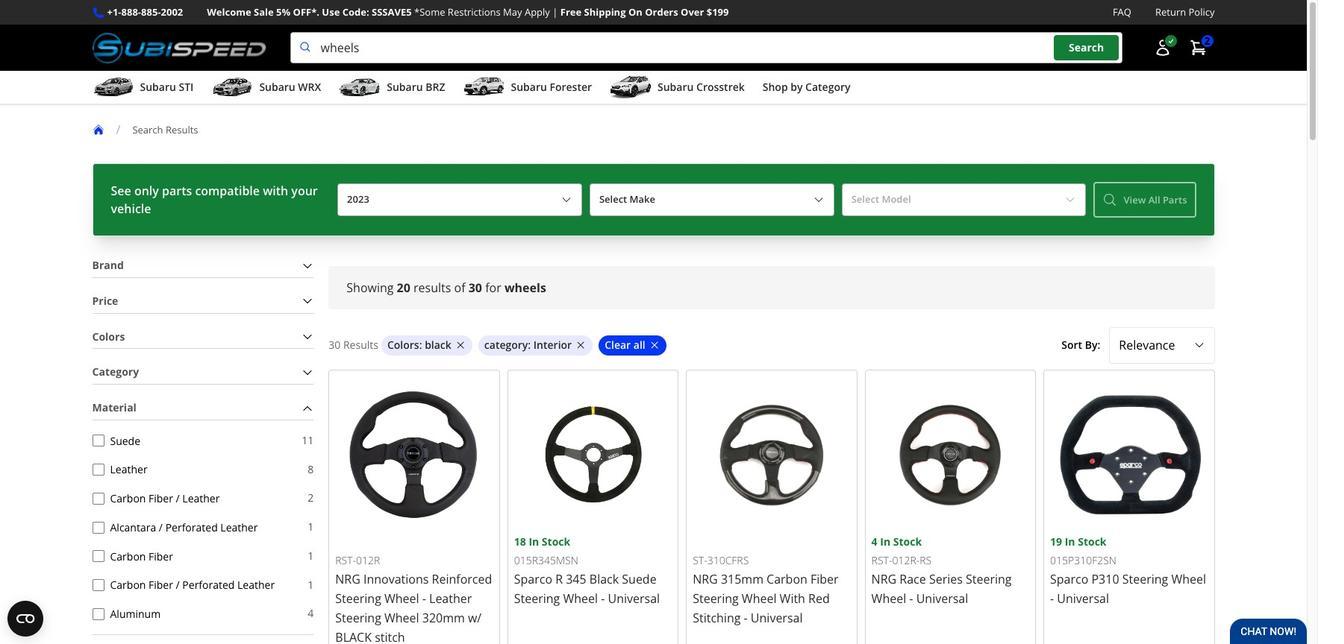 Task type: locate. For each thing, give the bounding box(es) containing it.
1 vertical spatial perforated
[[182, 579, 235, 593]]

a subaru brz thumbnail image image
[[339, 76, 381, 99]]

search inside button
[[1069, 41, 1104, 55]]

carbon right the carbon fiber / perforated leather button
[[110, 579, 146, 593]]

2 horizontal spatial stock
[[1078, 535, 1106, 549]]

colors down price on the top left of the page
[[92, 330, 125, 344]]

nrg race series steering wheel - universal image
[[871, 377, 1029, 534]]

subaru inside "dropdown button"
[[658, 80, 694, 94]]

reinforced
[[432, 572, 492, 588]]

a subaru forester thumbnail image image
[[463, 76, 505, 99]]

- for nrg race series steering wheel - universal
[[909, 591, 913, 607]]

select year image
[[560, 194, 572, 206]]

suede
[[110, 434, 140, 448], [622, 572, 656, 588]]

subaru for subaru brz
[[387, 80, 423, 94]]

18 in stock 015r345msn sparco r 345 black suede steering wheel - universal
[[514, 535, 660, 607]]

in for sparco p310 steering wheel - universal
[[1065, 535, 1075, 549]]

of
[[454, 280, 465, 296]]

0 vertical spatial category
[[484, 338, 528, 352]]

1 vertical spatial search
[[132, 123, 163, 136]]

0 horizontal spatial category
[[92, 365, 139, 379]]

1 in from the left
[[529, 535, 539, 549]]

universal inside the 18 in stock 015r345msn sparco r 345 black suede steering wheel - universal
[[608, 591, 660, 607]]

see only parts compatible with your vehicle
[[111, 183, 318, 217]]

0 horizontal spatial results
[[166, 123, 198, 136]]

subaru left crosstrek
[[658, 80, 694, 94]]

nrg for nrg 315mm carbon fiber steering wheel with red stitching - universal
[[693, 572, 718, 588]]

may
[[503, 5, 522, 19]]

1 vertical spatial 1
[[308, 549, 314, 563]]

2 inside button
[[1204, 34, 1210, 48]]

fiber down alcantara / perforated leather
[[149, 550, 173, 564]]

select make image
[[813, 194, 824, 206]]

320mm
[[422, 610, 465, 627]]

sale
[[254, 5, 274, 19]]

rst-
[[335, 554, 356, 568], [871, 554, 892, 568]]

universal down 'p310'
[[1057, 591, 1109, 607]]

0 horizontal spatial rst-
[[335, 554, 356, 568]]

1 horizontal spatial in
[[880, 535, 890, 549]]

subaru left forester
[[511, 80, 547, 94]]

0 vertical spatial 1
[[308, 520, 314, 534]]

- down black
[[601, 591, 605, 607]]

category up material
[[92, 365, 139, 379]]

universal inside "4 in stock rst-012r-rs nrg race series steering wheel - universal"
[[916, 591, 968, 607]]

colors button
[[92, 326, 314, 349]]

fiber up alcantara / perforated leather
[[149, 492, 173, 506]]

2 subaru from the left
[[259, 80, 295, 94]]

brand
[[92, 258, 124, 273]]

Select Year button
[[337, 184, 582, 216]]

wheel inside 19 in stock 015p310f2sn sparco p310 steering wheel - universal
[[1171, 572, 1206, 588]]

stock up the 015p310f2sn
[[1078, 535, 1106, 549]]

1 horizontal spatial stock
[[893, 535, 922, 549]]

universal down with
[[751, 610, 803, 627]]

carbon
[[110, 492, 146, 506], [110, 550, 146, 564], [767, 572, 807, 588], [110, 579, 146, 593]]

3 1 from the top
[[308, 578, 314, 592]]

0 horizontal spatial search
[[132, 123, 163, 136]]

universal inside 19 in stock 015p310f2sn sparco p310 steering wheel - universal
[[1057, 591, 1109, 607]]

5 subaru from the left
[[658, 80, 694, 94]]

subaru brz button
[[339, 74, 445, 104]]

0 vertical spatial 2
[[1204, 34, 1210, 48]]

subaru
[[140, 80, 176, 94], [259, 80, 295, 94], [387, 80, 423, 94], [511, 80, 547, 94], [658, 80, 694, 94]]

stock inside 19 in stock 015p310f2sn sparco p310 steering wheel - universal
[[1078, 535, 1106, 549]]

2 1 from the top
[[308, 549, 314, 563]]

20
[[397, 280, 410, 296]]

1 vertical spatial 30
[[329, 338, 341, 352]]

carbon fiber
[[110, 550, 173, 564]]

universal down series
[[916, 591, 968, 607]]

2
[[1204, 34, 1210, 48], [308, 491, 314, 506]]

shipping
[[584, 5, 626, 19]]

sparco p310 steering wheel - universal image
[[1050, 377, 1208, 534]]

012r
[[356, 554, 380, 568]]

orders
[[645, 5, 678, 19]]

sparco down 015r345msn
[[514, 572, 552, 588]]

sparco down the 015p310f2sn
[[1050, 572, 1088, 588]]

carbon for carbon fiber
[[110, 550, 146, 564]]

search
[[1069, 41, 1104, 55], [132, 123, 163, 136]]

2 vertical spatial 1
[[308, 578, 314, 592]]

perforated
[[165, 521, 218, 535], [182, 579, 235, 593]]

subaru forester
[[511, 80, 592, 94]]

results down sti
[[166, 123, 198, 136]]

: left black
[[419, 338, 422, 352]]

button image
[[1153, 39, 1171, 57]]

0 vertical spatial search
[[1069, 41, 1104, 55]]

19 in stock 015p310f2sn sparco p310 steering wheel - universal
[[1050, 535, 1206, 607]]

Select Model button
[[842, 184, 1086, 216]]

stitch
[[375, 630, 405, 645]]

rst- inside rst-012r nrg innovations reinforced steering wheel - leather steering wheel 320mm w/ black stitch
[[335, 554, 356, 568]]

2 rst- from the left
[[871, 554, 892, 568]]

-
[[422, 591, 426, 607], [601, 591, 605, 607], [909, 591, 913, 607], [1050, 591, 1054, 607], [744, 610, 748, 627]]

4
[[871, 535, 877, 549], [308, 607, 314, 621]]

0 vertical spatial 30
[[468, 280, 482, 296]]

3 nrg from the left
[[871, 572, 896, 588]]

results for search results
[[166, 123, 198, 136]]

subaru for subaru forester
[[511, 80, 547, 94]]

wheel
[[1171, 572, 1206, 588], [384, 591, 419, 607], [563, 591, 598, 607], [742, 591, 777, 607], [871, 591, 906, 607], [384, 610, 419, 627]]

universal down black
[[608, 591, 660, 607]]

a subaru sti thumbnail image image
[[92, 76, 134, 99]]

nrg for nrg innovations reinforced steering wheel - leather steering wheel 320mm w/ black stitch
[[335, 572, 360, 588]]

nrg inside rst-012r nrg innovations reinforced steering wheel - leather steering wheel 320mm w/ black stitch
[[335, 572, 360, 588]]

$199
[[707, 5, 729, 19]]

3 in from the left
[[1065, 535, 1075, 549]]

fiber up red
[[811, 572, 839, 588]]

2 nrg from the left
[[693, 572, 718, 588]]

red
[[808, 591, 830, 607]]

1 rst- from the left
[[335, 554, 356, 568]]

alcantara
[[110, 521, 156, 535]]

wheel inside "4 in stock rst-012r-rs nrg race series steering wheel - universal"
[[871, 591, 906, 607]]

1 horizontal spatial results
[[343, 338, 378, 352]]

315mm
[[721, 572, 763, 588]]

shop by category button
[[763, 74, 850, 104]]

1 vertical spatial category
[[92, 365, 139, 379]]

steering
[[966, 572, 1012, 588], [1122, 572, 1168, 588], [335, 591, 381, 607], [514, 591, 560, 607], [693, 591, 739, 607], [335, 610, 381, 627]]

see
[[111, 183, 131, 199]]

category
[[484, 338, 528, 352], [92, 365, 139, 379]]

1 horizontal spatial :
[[528, 338, 531, 352]]

3 subaru from the left
[[387, 80, 423, 94]]

universal for rs
[[916, 591, 968, 607]]

Select Make button
[[590, 184, 834, 216]]

2 horizontal spatial nrg
[[871, 572, 896, 588]]

stock inside "4 in stock rst-012r-rs nrg race series steering wheel - universal"
[[893, 535, 922, 549]]

stock
[[542, 535, 570, 549], [893, 535, 922, 549], [1078, 535, 1106, 549]]

2 down 8 at the left bottom of page
[[308, 491, 314, 506]]

1 horizontal spatial category
[[484, 338, 528, 352]]

nrg inside the st-310cfrs nrg 315mm carbon fiber steering wheel with red stitching - universal
[[693, 572, 718, 588]]

1 horizontal spatial sparco
[[1050, 572, 1088, 588]]

0 horizontal spatial :
[[419, 338, 422, 352]]

carbon down alcantara
[[110, 550, 146, 564]]

888-
[[121, 5, 141, 19]]

nrg down 012r
[[335, 572, 360, 588]]

1 for perforated
[[308, 578, 314, 592]]

- inside the st-310cfrs nrg 315mm carbon fiber steering wheel with red stitching - universal
[[744, 610, 748, 627]]

policy
[[1189, 5, 1215, 19]]

1 vertical spatial results
[[343, 338, 378, 352]]

0 vertical spatial 4
[[871, 535, 877, 549]]

sparco r 345 black suede steering wheel - universal image
[[514, 377, 672, 534]]

- for sparco r 345 black suede steering wheel - universal
[[601, 591, 605, 607]]

3 stock from the left
[[1078, 535, 1106, 549]]

|
[[552, 5, 558, 19]]

category button
[[92, 361, 314, 384]]

fiber
[[149, 492, 173, 506], [149, 550, 173, 564], [811, 572, 839, 588], [149, 579, 173, 593]]

1 vertical spatial 2
[[308, 491, 314, 506]]

black
[[425, 338, 451, 352]]

: for category
[[528, 338, 531, 352]]

1 horizontal spatial 2
[[1204, 34, 1210, 48]]

fiber down carbon fiber
[[149, 579, 173, 593]]

sparco inside the 18 in stock 015r345msn sparco r 345 black suede steering wheel - universal
[[514, 572, 552, 588]]

0 horizontal spatial stock
[[542, 535, 570, 549]]

1 horizontal spatial search
[[1069, 41, 1104, 55]]

open widget image
[[7, 602, 43, 637]]

- right stitching
[[744, 610, 748, 627]]

fiber inside the st-310cfrs nrg 315mm carbon fiber steering wheel with red stitching - universal
[[811, 572, 839, 588]]

- for nrg 315mm carbon fiber steering wheel with red stitching - universal
[[744, 610, 748, 627]]

30 results
[[329, 338, 378, 352]]

stock inside the 18 in stock 015r345msn sparco r 345 black suede steering wheel - universal
[[542, 535, 570, 549]]

sort
[[1061, 338, 1082, 352]]

stock up 015r345msn
[[542, 535, 570, 549]]

in inside the 18 in stock 015r345msn sparco r 345 black suede steering wheel - universal
[[529, 535, 539, 549]]

wheel inside the st-310cfrs nrg 315mm carbon fiber steering wheel with red stitching - universal
[[742, 591, 777, 607]]

in for sparco r 345 black suede steering wheel - universal
[[529, 535, 539, 549]]

1 vertical spatial 4
[[308, 607, 314, 621]]

welcome
[[207, 5, 251, 19]]

subaru brz
[[387, 80, 445, 94]]

1 horizontal spatial colors
[[387, 338, 419, 352]]

category left interior
[[484, 338, 528, 352]]

aluminum
[[110, 608, 161, 622]]

stitching
[[693, 610, 741, 627]]

select model image
[[1065, 194, 1077, 206]]

colors : black
[[387, 338, 451, 352]]

2 down policy
[[1204, 34, 1210, 48]]

1 vertical spatial suede
[[622, 572, 656, 588]]

perforated down carbon fiber / leather
[[165, 521, 218, 535]]

2 sparco from the left
[[1050, 572, 1088, 588]]

1
[[308, 520, 314, 534], [308, 549, 314, 563], [308, 578, 314, 592]]

30
[[468, 280, 482, 296], [329, 338, 341, 352]]

0 horizontal spatial colors
[[92, 330, 125, 344]]

subaru left wrx
[[259, 80, 295, 94]]

- inside the 18 in stock 015r345msn sparco r 345 black suede steering wheel - universal
[[601, 591, 605, 607]]

1 horizontal spatial suede
[[622, 572, 656, 588]]

- inside "4 in stock rst-012r-rs nrg race series steering wheel - universal"
[[909, 591, 913, 607]]

universal inside the st-310cfrs nrg 315mm carbon fiber steering wheel with red stitching - universal
[[751, 610, 803, 627]]

2002
[[161, 5, 183, 19]]

1 nrg from the left
[[335, 572, 360, 588]]

0 horizontal spatial nrg
[[335, 572, 360, 588]]

1 horizontal spatial rst-
[[871, 554, 892, 568]]

- down the 015p310f2sn
[[1050, 591, 1054, 607]]

subispeed logo image
[[92, 32, 266, 64]]

st-310cfrs nrg 315mm carbon fiber steering wheel with red stitching - universal
[[693, 554, 839, 627]]

nrg down st- on the right bottom of the page
[[693, 572, 718, 588]]

subaru left brz
[[387, 80, 423, 94]]

r
[[555, 572, 563, 588]]

sti
[[179, 80, 194, 94]]

category for category : interior
[[484, 338, 528, 352]]

carbon up with
[[767, 572, 807, 588]]

0 horizontal spatial suede
[[110, 434, 140, 448]]

0 horizontal spatial 4
[[308, 607, 314, 621]]

Select... button
[[1109, 328, 1215, 364]]

home image
[[92, 124, 104, 136]]

in inside 19 in stock 015p310f2sn sparco p310 steering wheel - universal
[[1065, 535, 1075, 549]]

carbon fiber / perforated leather
[[110, 579, 275, 593]]

shop by category
[[763, 80, 850, 94]]

/
[[116, 122, 120, 138], [176, 492, 180, 506], [159, 521, 163, 535], [176, 579, 180, 593]]

: left interior
[[528, 338, 531, 352]]

310cfrs
[[707, 554, 749, 568]]

subaru forester button
[[463, 74, 592, 104]]

1 stock from the left
[[542, 535, 570, 549]]

with
[[263, 183, 288, 199]]

- up 320mm
[[422, 591, 426, 607]]

suede right the suede 'button'
[[110, 434, 140, 448]]

subaru left sti
[[140, 80, 176, 94]]

search for search results
[[132, 123, 163, 136]]

return
[[1155, 5, 1186, 19]]

0 horizontal spatial in
[[529, 535, 539, 549]]

results down showing
[[343, 338, 378, 352]]

subaru sti
[[140, 80, 194, 94]]

results
[[166, 123, 198, 136], [343, 338, 378, 352]]

steering inside "4 in stock rst-012r-rs nrg race series steering wheel - universal"
[[966, 572, 1012, 588]]

wheel inside the 18 in stock 015r345msn sparco r 345 black suede steering wheel - universal
[[563, 591, 598, 607]]

in inside "4 in stock rst-012r-rs nrg race series steering wheel - universal"
[[880, 535, 890, 549]]

0 horizontal spatial sparco
[[514, 572, 552, 588]]

nrg left race on the bottom of page
[[871, 572, 896, 588]]

2 stock from the left
[[893, 535, 922, 549]]

2 horizontal spatial in
[[1065, 535, 1075, 549]]

1 horizontal spatial 4
[[871, 535, 877, 549]]

1 sparco from the left
[[514, 572, 552, 588]]

carbon fiber / leather
[[110, 492, 220, 506]]

0 vertical spatial results
[[166, 123, 198, 136]]

- down race on the bottom of page
[[909, 591, 913, 607]]

/ down alcantara / perforated leather
[[176, 579, 180, 593]]

colors inside dropdown button
[[92, 330, 125, 344]]

4 for 4
[[308, 607, 314, 621]]

4 inside "4 in stock rst-012r-rs nrg race series steering wheel - universal"
[[871, 535, 877, 549]]

2 : from the left
[[528, 338, 531, 352]]

19
[[1050, 535, 1062, 549]]

return policy link
[[1155, 4, 1215, 20]]

nrg
[[335, 572, 360, 588], [693, 572, 718, 588], [871, 572, 896, 588]]

stock for r
[[542, 535, 570, 549]]

search results link
[[132, 123, 210, 136]]

1 subaru from the left
[[140, 80, 176, 94]]

perforated down alcantara / perforated leather
[[182, 579, 235, 593]]

category inside 'dropdown button'
[[92, 365, 139, 379]]

Leather button
[[92, 464, 104, 476]]

1 : from the left
[[419, 338, 422, 352]]

2 in from the left
[[880, 535, 890, 549]]

sparco inside 19 in stock 015p310f2sn sparco p310 steering wheel - universal
[[1050, 572, 1088, 588]]

1 horizontal spatial nrg
[[693, 572, 718, 588]]

4 subaru from the left
[[511, 80, 547, 94]]

+1-
[[107, 5, 121, 19]]

colors left black
[[387, 338, 419, 352]]

1 for leather
[[308, 520, 314, 534]]

suede right black
[[622, 572, 656, 588]]

- inside rst-012r nrg innovations reinforced steering wheel - leather steering wheel 320mm w/ black stitch
[[422, 591, 426, 607]]

return policy
[[1155, 5, 1215, 19]]

carbon up alcantara
[[110, 492, 146, 506]]

leather inside rst-012r nrg innovations reinforced steering wheel - leather steering wheel 320mm w/ black stitch
[[429, 591, 472, 607]]

a subaru wrx thumbnail image image
[[211, 76, 253, 99]]

only
[[134, 183, 159, 199]]

stock up 012r-
[[893, 535, 922, 549]]

1 1 from the top
[[308, 520, 314, 534]]

fiber for carbon fiber / perforated leather
[[149, 579, 173, 593]]



Task type: vqa. For each thing, say whether or not it's contained in the screenshot.
'WRX'
yes



Task type: describe. For each thing, give the bounding box(es) containing it.
*some
[[414, 5, 445, 19]]

material
[[92, 401, 136, 415]]

results
[[414, 280, 451, 296]]

+1-888-885-2002 link
[[107, 4, 183, 20]]

stock for p310
[[1078, 535, 1106, 549]]

subaru for subaru sti
[[140, 80, 176, 94]]

apply
[[525, 5, 550, 19]]

category
[[805, 80, 850, 94]]

your
[[291, 183, 318, 199]]

Alcantara / Perforated Leather button
[[92, 522, 104, 534]]

search input field
[[290, 32, 1122, 64]]

price button
[[92, 290, 314, 313]]

4 for 4 in stock rst-012r-rs nrg race series steering wheel - universal
[[871, 535, 877, 549]]

compatible
[[195, 183, 260, 199]]

forester
[[550, 80, 592, 94]]

subaru for subaru wrx
[[259, 80, 295, 94]]

/ right the home image
[[116, 122, 120, 138]]

5%
[[276, 5, 290, 19]]

colors for colors
[[92, 330, 125, 344]]

steering inside the st-310cfrs nrg 315mm carbon fiber steering wheel with red stitching - universal
[[693, 591, 739, 607]]

suede inside the 18 in stock 015r345msn sparco r 345 black suede steering wheel - universal
[[622, 572, 656, 588]]

steering inside 19 in stock 015p310f2sn sparco p310 steering wheel - universal
[[1122, 572, 1168, 588]]

rst- inside "4 in stock rst-012r-rs nrg race series steering wheel - universal"
[[871, 554, 892, 568]]

/ up alcantara / perforated leather
[[176, 492, 180, 506]]

subaru wrx
[[259, 80, 321, 94]]

/ right alcantara
[[159, 521, 163, 535]]

carbon inside the st-310cfrs nrg 315mm carbon fiber steering wheel with red stitching - universal
[[767, 572, 807, 588]]

welcome sale 5% off*. use code: sssave5
[[207, 5, 412, 19]]

over
[[681, 5, 704, 19]]

4 in stock rst-012r-rs nrg race series steering wheel - universal
[[871, 535, 1012, 607]]

fiber for carbon fiber / leather
[[149, 492, 173, 506]]

by
[[791, 80, 803, 94]]

with
[[780, 591, 805, 607]]

faq link
[[1113, 4, 1131, 20]]

fiber for carbon fiber
[[149, 550, 173, 564]]

8
[[308, 462, 314, 477]]

race
[[900, 572, 926, 588]]

price
[[92, 294, 118, 308]]

+1-888-885-2002
[[107, 5, 183, 19]]

clear all
[[605, 338, 645, 352]]

search button
[[1054, 35, 1119, 60]]

search results
[[132, 123, 198, 136]]

category for category
[[92, 365, 139, 379]]

nrg 315mm carbon fiber steering wheel with red stitching - universal image
[[693, 377, 851, 534]]

by:
[[1085, 338, 1100, 352]]

parts
[[162, 183, 192, 199]]

alcantara / perforated leather
[[110, 521, 258, 535]]

*some restrictions may apply | free shipping on orders over $199
[[414, 5, 729, 19]]

Carbon Fiber button
[[92, 551, 104, 563]]

sparco for steering
[[514, 572, 552, 588]]

material button
[[92, 397, 314, 420]]

subaru crosstrek button
[[610, 74, 745, 104]]

for
[[485, 280, 501, 296]]

a subaru crosstrek thumbnail image image
[[610, 76, 652, 99]]

faq
[[1113, 5, 1131, 19]]

015p310f2sn
[[1050, 554, 1116, 568]]

subaru for subaru crosstrek
[[658, 80, 694, 94]]

nrg innovations reinforced steering wheel - leather steering wheel 320mm w/ black stitch image
[[335, 377, 493, 534]]

0 vertical spatial perforated
[[165, 521, 218, 535]]

885-
[[141, 5, 161, 19]]

innovations
[[363, 572, 429, 588]]

sparco for universal
[[1050, 572, 1088, 588]]

0 horizontal spatial 30
[[329, 338, 341, 352]]

interior
[[533, 338, 572, 352]]

colors for colors : black
[[387, 338, 419, 352]]

subaru sti button
[[92, 74, 194, 104]]

universal for fiber
[[751, 610, 803, 627]]

black
[[589, 572, 619, 588]]

11
[[302, 434, 314, 448]]

Carbon Fiber / Perforated Leather button
[[92, 580, 104, 592]]

on
[[628, 5, 642, 19]]

stock for rs
[[893, 535, 922, 549]]

345
[[566, 572, 586, 588]]

rs
[[920, 554, 932, 568]]

showing 20 results of 30 for wheels
[[347, 280, 546, 296]]

brz
[[426, 80, 445, 94]]

search for search
[[1069, 41, 1104, 55]]

rst-012r nrg innovations reinforced steering wheel - leather steering wheel 320mm w/ black stitch
[[335, 554, 492, 645]]

Carbon Fiber / Leather button
[[92, 493, 104, 505]]

steering inside the 18 in stock 015r345msn sparco r 345 black suede steering wheel - universal
[[514, 591, 560, 607]]

vehicle
[[111, 201, 151, 217]]

Aluminum button
[[92, 609, 104, 621]]

- inside 19 in stock 015p310f2sn sparco p310 steering wheel - universal
[[1050, 591, 1054, 607]]

code:
[[342, 5, 369, 19]]

wheels
[[504, 280, 546, 296]]

w/
[[468, 610, 482, 627]]

shop
[[763, 80, 788, 94]]

2 button
[[1182, 33, 1215, 63]]

crosstrek
[[696, 80, 745, 94]]

restrictions
[[448, 5, 501, 19]]

brand button
[[92, 255, 314, 278]]

sssave5
[[372, 5, 412, 19]]

subaru crosstrek
[[658, 80, 745, 94]]

0 vertical spatial suede
[[110, 434, 140, 448]]

universal for r
[[608, 591, 660, 607]]

use
[[322, 5, 340, 19]]

nrg inside "4 in stock rst-012r-rs nrg race series steering wheel - universal"
[[871, 572, 896, 588]]

in for nrg race series steering wheel - universal
[[880, 535, 890, 549]]

wrx
[[298, 80, 321, 94]]

results for 30 results
[[343, 338, 378, 352]]

series
[[929, 572, 963, 588]]

free
[[560, 5, 582, 19]]

off*.
[[293, 5, 319, 19]]

1 horizontal spatial 30
[[468, 280, 482, 296]]

0 horizontal spatial 2
[[308, 491, 314, 506]]

select... image
[[1193, 340, 1205, 352]]

clear
[[605, 338, 631, 352]]

carbon for carbon fiber / leather
[[110, 492, 146, 506]]

black
[[335, 630, 372, 645]]

Suede button
[[92, 435, 104, 447]]

012r-
[[892, 554, 920, 568]]

18
[[514, 535, 526, 549]]

carbon for carbon fiber / perforated leather
[[110, 579, 146, 593]]

: for colors
[[419, 338, 422, 352]]

sort by:
[[1061, 338, 1100, 352]]



